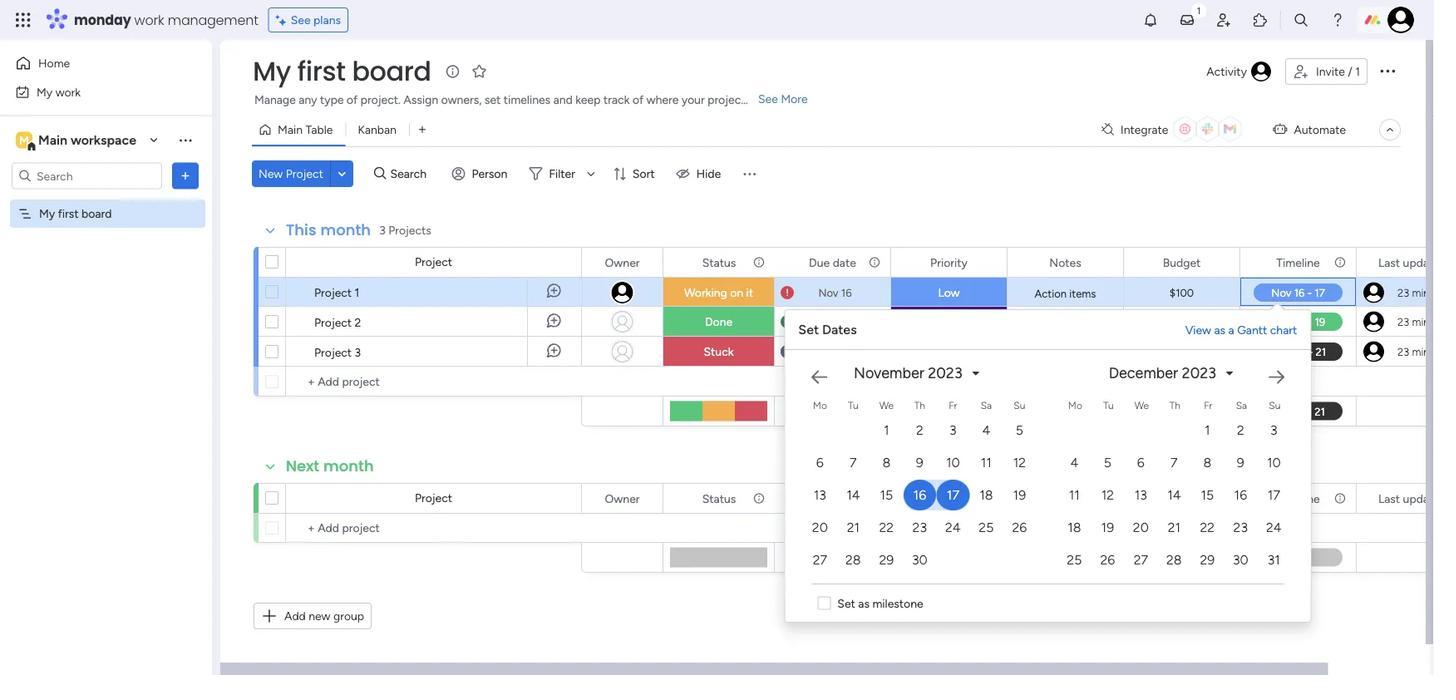 Task type: describe. For each thing, give the bounding box(es) containing it.
1 sa from the left
[[981, 400, 992, 412]]

dapulse integrations image
[[1102, 123, 1114, 136]]

2 30 from the left
[[1233, 552, 1249, 568]]

1 up project 2
[[355, 285, 360, 299]]

1 mo from the left
[[813, 400, 827, 412]]

2 7 button from the left
[[1159, 447, 1190, 478]]

column information image for timeline
[[1334, 256, 1347, 269]]

$1,000
[[1165, 316, 1199, 329]]

collapse board header image
[[1384, 123, 1397, 136]]

new project button
[[252, 160, 330, 187]]

add to favorites image
[[471, 63, 488, 79]]

set as milestone
[[838, 596, 924, 610]]

1 status field from the top
[[698, 253, 740, 271]]

2 budget field from the top
[[1159, 489, 1205, 508]]

due for 2nd due date field from the bottom
[[809, 255, 830, 269]]

1 24 from the left
[[945, 520, 961, 536]]

1 7 from the left
[[850, 455, 857, 471]]

on
[[730, 286, 743, 300]]

apps image
[[1252, 12, 1269, 28]]

0 vertical spatial 26 button
[[1004, 512, 1036, 543]]

chart
[[1270, 323, 1297, 337]]

2 for december
[[1237, 422, 1245, 438]]

nov for nov 16
[[819, 286, 839, 299]]

1 27 button from the left
[[804, 545, 836, 575]]

1 14 button from the left
[[838, 480, 869, 511]]

1 horizontal spatial 11
[[1069, 487, 1080, 503]]

main for main table
[[278, 123, 303, 137]]

john smith image
[[1388, 7, 1414, 33]]

2 30 button from the left
[[1225, 545, 1257, 575]]

and
[[553, 93, 573, 107]]

see for see plans
[[291, 13, 311, 27]]

filter
[[549, 167, 575, 181]]

1 owner from the top
[[605, 255, 640, 269]]

1 22 button from the left
[[871, 512, 902, 543]]

0 vertical spatial 12 button
[[1004, 447, 1036, 478]]

project 2
[[314, 315, 361, 329]]

new
[[309, 609, 331, 623]]

0 horizontal spatial 4 button
[[971, 415, 1002, 446]]

0 horizontal spatial 17
[[842, 315, 852, 328]]

0 horizontal spatial 16
[[841, 286, 852, 299]]

2 21 button from the left
[[1159, 512, 1190, 543]]

plans
[[314, 13, 341, 27]]

1 timeline field from the top
[[1273, 253, 1324, 271]]

done
[[705, 315, 733, 329]]

invite
[[1316, 64, 1345, 79]]

1 priority from the top
[[931, 255, 968, 269]]

2 14 from the left
[[1168, 487, 1181, 503]]

m
[[19, 133, 29, 147]]

sum
[[1173, 558, 1191, 570]]

22 for 1st '22' button from the right
[[1200, 520, 1215, 536]]

1 inside button
[[1356, 64, 1360, 79]]

2 16 button from the left
[[1225, 480, 1257, 511]]

1 notes field from the top
[[1045, 253, 1086, 271]]

activity button
[[1200, 58, 1279, 85]]

2 9 from the left
[[1237, 455, 1245, 471]]

december
[[1109, 364, 1178, 382]]

type
[[320, 93, 344, 107]]

1 priority field from the top
[[926, 253, 972, 271]]

0 horizontal spatial 2
[[355, 315, 361, 329]]

5 for the bottommost 5 button
[[1104, 455, 1112, 471]]

$0
[[1175, 547, 1189, 561]]

add new group
[[284, 609, 364, 623]]

1 7 button from the left
[[838, 447, 869, 478]]

nov for nov 17
[[819, 315, 839, 328]]

dapulse checkmark sign image
[[1259, 313, 1268, 333]]

$100
[[1170, 286, 1194, 300]]

/
[[1348, 64, 1353, 79]]

1 down december 2023
[[1205, 422, 1210, 438]]

15 for 2nd '15' button from the right
[[880, 487, 893, 503]]

person button
[[445, 160, 518, 187]]

home
[[38, 56, 70, 70]]

$1,600
[[1164, 401, 1200, 415]]

next month
[[286, 456, 374, 477]]

0 vertical spatial 25
[[979, 520, 994, 536]]

high
[[937, 315, 962, 329]]

notifications image
[[1143, 12, 1159, 28]]

1 28 button from the left
[[838, 545, 869, 575]]

activity
[[1207, 64, 1247, 79]]

invite / 1 button
[[1286, 58, 1368, 85]]

1 horizontal spatial 4
[[1071, 455, 1079, 471]]

1 24 button from the left
[[937, 512, 969, 543]]

home button
[[10, 50, 179, 77]]

caret down image for november 2023
[[973, 367, 979, 379]]

v2 done deadline image
[[781, 314, 794, 330]]

kanban
[[358, 123, 397, 137]]

workspace options image
[[177, 132, 194, 148]]

2 th from the left
[[1170, 400, 1181, 412]]

automate
[[1294, 123, 1346, 137]]

2 sa from the left
[[1236, 400, 1247, 412]]

sort button
[[606, 160, 665, 187]]

1 horizontal spatial 25 button
[[1059, 545, 1090, 575]]

1 minu from the top
[[1412, 286, 1434, 299]]

0 vertical spatial my first board
[[253, 53, 431, 90]]

stuck
[[704, 345, 734, 359]]

month for this month
[[320, 220, 371, 241]]

search everything image
[[1293, 12, 1310, 28]]

track
[[604, 93, 630, 107]]

sort
[[633, 167, 655, 181]]

0 vertical spatial 12
[[1013, 455, 1026, 471]]

Search field
[[386, 162, 436, 185]]

1 vertical spatial 26 button
[[1092, 545, 1124, 575]]

16 for first 16 'button' from left
[[914, 487, 926, 503]]

0 horizontal spatial 11
[[981, 455, 992, 471]]

other
[[1052, 346, 1080, 359]]

2 button for december 2023
[[1225, 415, 1257, 446]]

31 button
[[1258, 545, 1290, 575]]

stands.
[[748, 93, 785, 107]]

manage any type of project. assign owners, set timelines and keep track of where your project stands.
[[254, 93, 785, 107]]

autopilot image
[[1273, 118, 1288, 139]]

see plans
[[291, 13, 341, 27]]

2 last from the top
[[1379, 491, 1400, 506]]

a
[[1229, 323, 1235, 337]]

minu for project 3
[[1412, 345, 1434, 358]]

2 8 button from the left
[[1192, 447, 1223, 478]]

2023 for november 2023
[[928, 364, 963, 382]]

1 update from the top
[[1403, 255, 1434, 269]]

19 for the left 19 button
[[1013, 487, 1026, 503]]

2 priority field from the top
[[926, 489, 972, 508]]

2 tu from the left
[[1104, 400, 1114, 412]]

any
[[299, 93, 317, 107]]

10 for first "10" 'button' from the right
[[1267, 455, 1281, 471]]

angle down image
[[338, 168, 346, 180]]

2 28 button from the left
[[1159, 545, 1190, 575]]

items
[[1070, 287, 1096, 300]]

2 14 button from the left
[[1159, 480, 1190, 511]]

0 horizontal spatial 5 button
[[1004, 415, 1036, 446]]

board inside list box
[[82, 207, 112, 221]]

1 vertical spatial 26
[[1100, 552, 1115, 568]]

0 vertical spatial first
[[297, 53, 346, 90]]

2 timeline from the top
[[1277, 491, 1320, 506]]

project.
[[361, 93, 401, 107]]

0 vertical spatial board
[[352, 53, 431, 90]]

31
[[1268, 552, 1281, 568]]

2 24 button from the left
[[1258, 512, 1290, 543]]

milestone
[[873, 596, 924, 610]]

0 horizontal spatial 18
[[841, 345, 852, 358]]

new project
[[259, 167, 323, 181]]

budget for second "budget" field from the bottom of the page
[[1163, 255, 1201, 269]]

month for next month
[[323, 456, 374, 477]]

10 for second "10" 'button' from the right
[[946, 455, 960, 471]]

6 for 1st 6 button from right
[[1137, 455, 1145, 471]]

workspace
[[71, 132, 136, 148]]

november 2023
[[854, 364, 963, 382]]

2 for november
[[916, 422, 924, 438]]

1 29 from the left
[[879, 552, 894, 568]]

options image
[[1378, 60, 1398, 80]]

column information image for status
[[753, 256, 766, 269]]

2 21 from the left
[[1168, 520, 1181, 536]]

1 vertical spatial 5 button
[[1092, 447, 1124, 478]]

1 timeline from the top
[[1277, 255, 1320, 269]]

set dates
[[799, 322, 857, 338]]

5 for left 5 button
[[1016, 422, 1024, 438]]

where
[[647, 93, 679, 107]]

project inside button
[[286, 167, 323, 181]]

see more link
[[757, 91, 810, 107]]

this
[[286, 220, 316, 241]]

1 fr from the left
[[949, 400, 957, 412]]

6 for 1st 6 button
[[816, 455, 824, 471]]

set for set dates
[[799, 322, 819, 338]]

0 horizontal spatial 18 button
[[971, 480, 1002, 511]]

1 tu from the left
[[848, 400, 859, 412]]

owners,
[[441, 93, 482, 107]]

my work button
[[10, 79, 179, 105]]

0 horizontal spatial 19 button
[[1004, 480, 1036, 511]]

1 last from the top
[[1379, 255, 1400, 269]]

main for main workspace
[[38, 132, 67, 148]]

date for 2nd due date field from the bottom
[[833, 255, 856, 269]]

my first board inside list box
[[39, 207, 112, 221]]

timelines
[[504, 93, 551, 107]]

0 horizontal spatial 4
[[982, 422, 991, 438]]

main table
[[278, 123, 333, 137]]

2 13 button from the left
[[1125, 480, 1157, 511]]

project 1
[[314, 285, 360, 299]]

next
[[286, 456, 319, 477]]

group
[[333, 609, 364, 623]]

monday
[[74, 10, 131, 29]]

inbox image
[[1179, 12, 1196, 28]]

1 horizontal spatial 25
[[1067, 552, 1082, 568]]

assign
[[404, 93, 438, 107]]

23 minu for 2
[[1398, 315, 1434, 328]]

main table button
[[252, 116, 345, 143]]

monday work management
[[74, 10, 258, 29]]

see more
[[758, 92, 808, 106]]

$500
[[1169, 346, 1195, 359]]

table
[[306, 123, 333, 137]]

add new group button
[[254, 603, 372, 629]]

8 for 1st 8 "button" from right
[[1204, 455, 1212, 471]]

2 20 from the left
[[1133, 520, 1149, 536]]

0 vertical spatial 25 button
[[971, 512, 1002, 543]]

working
[[684, 286, 727, 300]]

2 24 from the left
[[1266, 520, 1282, 536]]

2 22 button from the left
[[1192, 512, 1223, 543]]

region containing november 2023
[[785, 343, 1434, 597]]

2 29 button from the left
[[1192, 545, 1223, 575]]

this month
[[286, 220, 371, 241]]

1 budget field from the top
[[1159, 253, 1205, 271]]

filter button
[[522, 160, 601, 187]]

integrate
[[1121, 123, 1169, 137]]

1 status from the top
[[702, 255, 736, 269]]

1 20 from the left
[[812, 520, 828, 536]]

1 horizontal spatial 4 button
[[1059, 447, 1090, 478]]

my work
[[37, 85, 81, 99]]

28 for second 28 button from the right
[[846, 552, 861, 568]]

2 29 from the left
[[1200, 552, 1215, 568]]

27 for 2nd '27' button from the right
[[813, 552, 827, 568]]

work for monday
[[134, 10, 164, 29]]

as for set
[[858, 596, 870, 610]]

16 for 2nd 16 'button' from the left
[[1234, 487, 1247, 503]]

person
[[472, 167, 508, 181]]

2 15 button from the left
[[1192, 480, 1223, 511]]

1 30 button from the left
[[904, 545, 936, 575]]

see for see more
[[758, 92, 778, 106]]

1 su from the left
[[1014, 400, 1026, 412]]

2 of from the left
[[633, 93, 644, 107]]

1 last update from the top
[[1379, 255, 1434, 269]]

action
[[1035, 287, 1067, 300]]

2 fr from the left
[[1204, 400, 1213, 412]]

1 14 from the left
[[847, 487, 860, 503]]

2 we from the left
[[1135, 400, 1149, 412]]

3 button for november 2023
[[937, 415, 969, 446]]

1 17 button from the left
[[937, 480, 970, 511]]

medium
[[928, 345, 970, 359]]

1 vertical spatial 12
[[1101, 487, 1114, 503]]

1 9 from the left
[[916, 455, 924, 471]]

first inside list box
[[58, 207, 79, 221]]

2 status from the top
[[702, 491, 736, 506]]

2 due date field from the top
[[805, 489, 861, 508]]

date for first due date field from the bottom of the page
[[833, 491, 856, 506]]

v2 search image
[[374, 164, 386, 183]]

invite members image
[[1216, 12, 1232, 28]]

0 horizontal spatial 3
[[355, 345, 361, 359]]

13 for 1st 13 button from right
[[1135, 487, 1147, 503]]

my first board list box
[[0, 196, 212, 452]]

8 for 1st 8 "button" from the left
[[883, 455, 891, 471]]

november
[[854, 364, 925, 382]]

1 last update field from the top
[[1374, 253, 1434, 271]]

column information image for status
[[753, 492, 766, 505]]

1 vertical spatial 11 button
[[1059, 480, 1090, 511]]

1 horizontal spatial 18 button
[[1059, 512, 1090, 543]]

1 21 from the left
[[847, 520, 860, 536]]

nov 16
[[819, 286, 852, 299]]

2 update from the top
[[1403, 491, 1434, 506]]

1 9 button from the left
[[904, 447, 936, 478]]

new
[[259, 167, 283, 181]]

low
[[938, 286, 960, 300]]

17 for first 17 'button' from the right
[[1268, 487, 1280, 503]]

3 for december 2023
[[1271, 422, 1278, 438]]

2 notes field from the top
[[1045, 489, 1086, 508]]



Task type: locate. For each thing, give the bounding box(es) containing it.
board up project.
[[352, 53, 431, 90]]

1 3 button from the left
[[937, 415, 969, 446]]

22 for 2nd '22' button from right
[[879, 520, 894, 536]]

1 13 button from the left
[[804, 480, 836, 511]]

month inside field
[[323, 456, 374, 477]]

2 17 button from the left
[[1258, 480, 1290, 511]]

due date for first due date field from the bottom of the page
[[809, 491, 856, 506]]

board down search in workspace field
[[82, 207, 112, 221]]

workspace image
[[16, 131, 32, 149]]

0 vertical spatial 19
[[1013, 487, 1026, 503]]

0 horizontal spatial as
[[858, 596, 870, 610]]

1 due date field from the top
[[805, 253, 861, 271]]

invite / 1
[[1316, 64, 1360, 79]]

1 horizontal spatial 27
[[1134, 552, 1148, 568]]

manage
[[254, 93, 296, 107]]

2 vertical spatial nov
[[818, 345, 838, 358]]

Owner field
[[601, 253, 644, 271], [601, 489, 644, 508]]

2 owner field from the top
[[601, 489, 644, 508]]

0 horizontal spatial work
[[55, 85, 81, 99]]

8 button
[[871, 447, 902, 478], [1192, 447, 1223, 478]]

2 9 button from the left
[[1225, 447, 1257, 478]]

month
[[320, 220, 371, 241], [323, 456, 374, 477]]

0 vertical spatial 23 minu
[[1398, 286, 1434, 299]]

1 horizontal spatial 2
[[916, 422, 924, 438]]

main inside button
[[278, 123, 303, 137]]

+ Add project text field
[[294, 518, 574, 538]]

mo down nov 18
[[813, 400, 827, 412]]

fr right $1,600
[[1204, 400, 1213, 412]]

+ Add project text field
[[294, 372, 574, 392]]

1 21 button from the left
[[838, 512, 869, 543]]

21 button up $0
[[1159, 512, 1190, 543]]

due date
[[809, 255, 856, 269], [809, 491, 856, 506]]

1 horizontal spatial 19 button
[[1092, 512, 1124, 543]]

23 minu
[[1398, 286, 1434, 299], [1398, 315, 1434, 328], [1398, 345, 1434, 358]]

Timeline field
[[1273, 253, 1324, 271], [1273, 489, 1324, 508]]

1 vertical spatial board
[[82, 207, 112, 221]]

1 notes from the top
[[1050, 255, 1082, 269]]

0 horizontal spatial 5
[[1016, 422, 1024, 438]]

fr down medium at the right bottom of page
[[949, 400, 957, 412]]

1 button for november 2023
[[871, 415, 902, 446]]

18
[[841, 345, 852, 358], [980, 487, 993, 503], [1068, 520, 1081, 536]]

0 horizontal spatial 16 button
[[904, 480, 936, 511]]

my
[[253, 53, 291, 90], [37, 85, 53, 99], [39, 207, 55, 221]]

1 vertical spatial nov
[[819, 315, 839, 328]]

2 horizontal spatial 18
[[1068, 520, 1081, 536]]

2023 down medium at the right bottom of page
[[928, 364, 963, 382]]

2 27 button from the left
[[1125, 545, 1157, 575]]

status
[[702, 255, 736, 269], [702, 491, 736, 506]]

1 due date from the top
[[809, 255, 856, 269]]

column information image for timeline
[[1334, 492, 1347, 505]]

hide
[[697, 167, 721, 181]]

$0 sum
[[1173, 547, 1191, 570]]

see left more
[[758, 92, 778, 106]]

1 horizontal spatial we
[[1135, 400, 1149, 412]]

month inside field
[[320, 220, 371, 241]]

2 10 from the left
[[1267, 455, 1281, 471]]

keep
[[576, 93, 601, 107]]

1 13 from the left
[[814, 487, 826, 503]]

2 notes from the top
[[1050, 491, 1082, 506]]

first up 'type'
[[297, 53, 346, 90]]

1 horizontal spatial 28 button
[[1159, 545, 1190, 575]]

caret down image
[[973, 367, 979, 379], [1227, 367, 1233, 379]]

budget up $0
[[1163, 491, 1201, 506]]

workspace selection element
[[16, 130, 139, 152]]

19 for rightmost 19 button
[[1101, 520, 1114, 536]]

This month field
[[282, 220, 375, 241]]

21 up $0
[[1168, 520, 1181, 536]]

1 vertical spatial 12 button
[[1092, 480, 1124, 511]]

main
[[278, 123, 303, 137], [38, 132, 67, 148]]

1 15 button from the left
[[871, 480, 902, 511]]

2 button for november 2023
[[904, 415, 936, 446]]

fr
[[949, 400, 957, 412], [1204, 400, 1213, 412]]

th down the november 2023
[[914, 400, 925, 412]]

region
[[785, 343, 1434, 597]]

priority
[[931, 255, 968, 269], [931, 491, 968, 506]]

1 30 from the left
[[912, 552, 928, 568]]

timeline field up "chart"
[[1273, 253, 1324, 271]]

hide button
[[670, 160, 731, 187]]

due for first due date field from the bottom of the page
[[809, 491, 830, 506]]

1 vertical spatial last update
[[1379, 491, 1434, 506]]

as for view
[[1214, 323, 1226, 337]]

0 vertical spatial 5
[[1016, 422, 1024, 438]]

1 button down december 2023
[[1192, 415, 1223, 446]]

1 right /
[[1356, 64, 1360, 79]]

minu for project 2
[[1412, 315, 1434, 328]]

1 horizontal spatial 16
[[914, 487, 926, 503]]

0 horizontal spatial 10 button
[[937, 447, 969, 478]]

see inside see plans button
[[291, 13, 311, 27]]

1 vertical spatial owner
[[605, 491, 640, 506]]

1 vertical spatial 19
[[1101, 520, 1114, 536]]

0 horizontal spatial 2023
[[928, 364, 963, 382]]

0 horizontal spatial 19
[[1013, 487, 1026, 503]]

nov down nov 16
[[819, 315, 839, 328]]

it
[[746, 286, 753, 300]]

more
[[781, 92, 808, 106]]

first down search in workspace field
[[58, 207, 79, 221]]

budget field up '$100'
[[1159, 253, 1205, 271]]

1 20 button from the left
[[804, 512, 836, 543]]

0 horizontal spatial 13
[[814, 487, 826, 503]]

nov 18
[[818, 345, 852, 358]]

mo
[[813, 400, 827, 412], [1068, 400, 1083, 412]]

2 28 from the left
[[1167, 552, 1182, 568]]

1 1 button from the left
[[871, 415, 902, 446]]

menu image
[[741, 165, 758, 182]]

25 button
[[971, 512, 1002, 543], [1059, 545, 1090, 575]]

0 vertical spatial notes field
[[1045, 253, 1086, 271]]

15 for first '15' button from right
[[1201, 487, 1214, 503]]

0 vertical spatial priority
[[931, 255, 968, 269]]

2 horizontal spatial 16
[[1234, 487, 1247, 503]]

2 owner from the top
[[605, 491, 640, 506]]

1 vertical spatial 25
[[1067, 552, 1082, 568]]

1 horizontal spatial 20
[[1133, 520, 1149, 536]]

1 horizontal spatial main
[[278, 123, 303, 137]]

29
[[879, 552, 894, 568], [1200, 552, 1215, 568]]

0 horizontal spatial 28
[[846, 552, 861, 568]]

work right monday
[[134, 10, 164, 29]]

20
[[812, 520, 828, 536], [1133, 520, 1149, 536]]

timeline up 31
[[1277, 491, 1320, 506]]

1 date from the top
[[833, 255, 856, 269]]

1 15 from the left
[[880, 487, 893, 503]]

of right 'type'
[[347, 93, 358, 107]]

nov
[[819, 286, 839, 299], [819, 315, 839, 328], [818, 345, 838, 358]]

2 7 from the left
[[1171, 455, 1178, 471]]

1 nov from the top
[[819, 286, 839, 299]]

2 1 button from the left
[[1192, 415, 1223, 446]]

2023
[[928, 364, 963, 382], [1182, 364, 1217, 382]]

26 button
[[1004, 512, 1036, 543], [1092, 545, 1124, 575]]

1 vertical spatial work
[[55, 85, 81, 99]]

2 button down the november 2023
[[904, 415, 936, 446]]

mo down other
[[1068, 400, 1083, 412]]

1 horizontal spatial 22 button
[[1192, 512, 1223, 543]]

0 horizontal spatial 29 button
[[871, 545, 902, 575]]

0 vertical spatial update
[[1403, 255, 1434, 269]]

30 button
[[904, 545, 936, 575], [1225, 545, 1257, 575]]

0 vertical spatial priority field
[[926, 253, 972, 271]]

0 vertical spatial 26
[[1012, 520, 1027, 536]]

work inside button
[[55, 85, 81, 99]]

15
[[880, 487, 893, 503], [1201, 487, 1214, 503]]

2 mo from the left
[[1068, 400, 1083, 412]]

1 horizontal spatial 30
[[1233, 552, 1249, 568]]

0 vertical spatial nov
[[819, 286, 839, 299]]

column information image for due date
[[868, 256, 881, 269]]

option
[[0, 199, 212, 202]]

2 status field from the top
[[698, 489, 740, 508]]

1 vertical spatial as
[[858, 596, 870, 610]]

2 date from the top
[[833, 491, 856, 506]]

1 vertical spatial due
[[809, 491, 830, 506]]

1 horizontal spatial 10 button
[[1258, 447, 1290, 478]]

30 left 31
[[1233, 552, 1249, 568]]

1 caret down image from the left
[[973, 367, 979, 379]]

14
[[847, 487, 860, 503], [1168, 487, 1181, 503]]

0 vertical spatial last
[[1379, 255, 1400, 269]]

1 23 button from the left
[[904, 512, 936, 543]]

last
[[1379, 255, 1400, 269], [1379, 491, 1400, 506]]

2 8 from the left
[[1204, 455, 1212, 471]]

0 horizontal spatial my first board
[[39, 207, 112, 221]]

options image
[[177, 168, 194, 184]]

30 button up milestone
[[904, 545, 936, 575]]

Last update field
[[1374, 253, 1434, 271], [1374, 489, 1434, 508]]

1 owner field from the top
[[601, 253, 644, 271]]

1 th from the left
[[914, 400, 925, 412]]

1 horizontal spatial sa
[[1236, 400, 1247, 412]]

2 3 button from the left
[[1258, 415, 1290, 446]]

1 horizontal spatial 17 button
[[1258, 480, 1290, 511]]

first
[[297, 53, 346, 90], [58, 207, 79, 221]]

budget for 2nd "budget" field
[[1163, 491, 1201, 506]]

1 horizontal spatial see
[[758, 92, 778, 106]]

22
[[879, 520, 894, 536], [1200, 520, 1215, 536]]

1 8 from the left
[[883, 455, 891, 471]]

29 right $0 sum
[[1200, 552, 1215, 568]]

30 up milestone
[[912, 552, 928, 568]]

notes for 1st notes field
[[1050, 255, 1082, 269]]

0 vertical spatial 11 button
[[971, 447, 1002, 478]]

0 horizontal spatial caret down image
[[973, 367, 979, 379]]

17 for 2nd 17 'button' from right
[[947, 487, 959, 503]]

2 due from the top
[[809, 491, 830, 506]]

Due date field
[[805, 253, 861, 271], [805, 489, 861, 508]]

month right the next
[[323, 456, 374, 477]]

2 priority from the top
[[931, 491, 968, 506]]

1 16 button from the left
[[904, 480, 936, 511]]

work down home
[[55, 85, 81, 99]]

2 22 from the left
[[1200, 520, 1215, 536]]

Budget field
[[1159, 253, 1205, 271], [1159, 489, 1205, 508]]

minu
[[1412, 286, 1434, 299], [1412, 315, 1434, 328], [1412, 345, 1434, 358]]

1 horizontal spatial su
[[1269, 400, 1281, 412]]

1 vertical spatial budget
[[1163, 491, 1201, 506]]

my down search in workspace field
[[39, 207, 55, 221]]

tu down november
[[848, 400, 859, 412]]

1 down november
[[884, 422, 889, 438]]

we
[[879, 400, 894, 412], [1135, 400, 1149, 412]]

2 nov from the top
[[819, 315, 839, 328]]

29 up the set as milestone
[[879, 552, 894, 568]]

0 vertical spatial budget
[[1163, 255, 1201, 269]]

my inside list box
[[39, 207, 55, 221]]

0 horizontal spatial 11 button
[[971, 447, 1002, 478]]

1 we from the left
[[879, 400, 894, 412]]

arrow down image
[[581, 164, 601, 184]]

main workspace
[[38, 132, 136, 148]]

we down november
[[879, 400, 894, 412]]

18 for left 18 button
[[980, 487, 993, 503]]

sa
[[981, 400, 992, 412], [1236, 400, 1247, 412]]

set
[[485, 93, 501, 107]]

1 horizontal spatial 30 button
[[1225, 545, 1257, 575]]

16
[[841, 286, 852, 299], [914, 487, 926, 503], [1234, 487, 1247, 503]]

My first board field
[[249, 53, 435, 90]]

1 vertical spatial my first board
[[39, 207, 112, 221]]

timeline field up 31
[[1273, 489, 1324, 508]]

1 vertical spatial priority
[[931, 491, 968, 506]]

0 horizontal spatial column information image
[[753, 256, 766, 269]]

1 27 from the left
[[813, 552, 827, 568]]

28 for 1st 28 button from the right
[[1167, 552, 1182, 568]]

0 horizontal spatial 21
[[847, 520, 860, 536]]

18 button
[[971, 480, 1002, 511], [1059, 512, 1090, 543]]

2023 for december 2023
[[1182, 364, 1217, 382]]

main right the "workspace" 'icon'
[[38, 132, 67, 148]]

1 horizontal spatial 26
[[1100, 552, 1115, 568]]

work for my
[[55, 85, 81, 99]]

15 button
[[871, 480, 902, 511], [1192, 480, 1223, 511]]

view as a gantt chart
[[1185, 323, 1297, 337]]

1 horizontal spatial as
[[1214, 323, 1226, 337]]

nov 17
[[819, 315, 852, 328]]

set left milestone
[[838, 596, 856, 610]]

2 13 from the left
[[1135, 487, 1147, 503]]

su
[[1014, 400, 1026, 412], [1269, 400, 1281, 412]]

1 vertical spatial date
[[833, 491, 856, 506]]

working on it
[[684, 286, 753, 300]]

1 23 minu from the top
[[1398, 286, 1434, 299]]

1 horizontal spatial 13
[[1135, 487, 1147, 503]]

your
[[682, 93, 705, 107]]

timeline
[[1277, 255, 1320, 269], [1277, 491, 1320, 506]]

my inside button
[[37, 85, 53, 99]]

budget field up $0
[[1159, 489, 1205, 508]]

tu down december
[[1104, 400, 1114, 412]]

21 button up the set as milestone
[[838, 512, 869, 543]]

Notes field
[[1045, 253, 1086, 271], [1045, 489, 1086, 508]]

Priority field
[[926, 253, 972, 271], [926, 489, 972, 508]]

1 budget from the top
[[1163, 255, 1201, 269]]

1 horizontal spatial 20 button
[[1125, 512, 1157, 543]]

caret down image for december 2023
[[1227, 367, 1233, 379]]

project
[[708, 93, 746, 107]]

0 horizontal spatial sa
[[981, 400, 992, 412]]

3 button for december 2023
[[1258, 415, 1290, 446]]

0 vertical spatial as
[[1214, 323, 1226, 337]]

0 horizontal spatial 2 button
[[904, 415, 936, 446]]

Search in workspace field
[[35, 166, 139, 185]]

set for set as milestone
[[838, 596, 856, 610]]

30 button left 31
[[1225, 545, 1257, 575]]

0 horizontal spatial 27
[[813, 552, 827, 568]]

december 2023
[[1109, 364, 1217, 382]]

1 vertical spatial see
[[758, 92, 778, 106]]

2 23 button from the left
[[1225, 512, 1257, 543]]

see inside see more link
[[758, 92, 778, 106]]

view
[[1185, 323, 1212, 337]]

help image
[[1330, 12, 1346, 28]]

1 button down november
[[871, 415, 902, 446]]

5 button
[[1004, 415, 1036, 446], [1092, 447, 1124, 478]]

0 vertical spatial owner
[[605, 255, 640, 269]]

caret down image right the november 2023
[[973, 367, 979, 379]]

th down december 2023
[[1170, 400, 1181, 412]]

21 button
[[838, 512, 869, 543], [1159, 512, 1190, 543]]

2 horizontal spatial 17
[[1268, 487, 1280, 503]]

gantt
[[1237, 323, 1268, 337]]

as left a
[[1214, 323, 1226, 337]]

1 of from the left
[[347, 93, 358, 107]]

2 20 button from the left
[[1125, 512, 1157, 543]]

2 15 from the left
[[1201, 487, 1214, 503]]

1 horizontal spatial 11 button
[[1059, 480, 1090, 511]]

set right v2 done deadline icon
[[799, 322, 819, 338]]

1 horizontal spatial 2 button
[[1225, 415, 1257, 446]]

1 8 button from the left
[[871, 447, 902, 478]]

3 for november 2023
[[950, 422, 957, 438]]

0 horizontal spatial 26 button
[[1004, 512, 1036, 543]]

caret down image down a
[[1227, 367, 1233, 379]]

27
[[813, 552, 827, 568], [1134, 552, 1148, 568]]

1 horizontal spatial 21
[[1168, 520, 1181, 536]]

action items
[[1035, 287, 1096, 300]]

11 button
[[971, 447, 1002, 478], [1059, 480, 1090, 511]]

1 button for december 2023
[[1192, 415, 1223, 446]]

2 due date from the top
[[809, 491, 856, 506]]

notes for first notes field from the bottom
[[1050, 491, 1082, 506]]

see plans button
[[268, 7, 349, 32]]

2 timeline field from the top
[[1273, 489, 1324, 508]]

2 27 from the left
[[1134, 552, 1148, 568]]

2 budget from the top
[[1163, 491, 1201, 506]]

my first board up 'type'
[[253, 53, 431, 90]]

2 su from the left
[[1269, 400, 1281, 412]]

2 6 button from the left
[[1125, 447, 1157, 478]]

0 horizontal spatial 9
[[916, 455, 924, 471]]

30
[[912, 552, 928, 568], [1233, 552, 1249, 568]]

nov down the set dates
[[818, 345, 838, 358]]

1 29 button from the left
[[871, 545, 902, 575]]

1 vertical spatial timeline
[[1277, 491, 1320, 506]]

1 6 button from the left
[[804, 447, 836, 478]]

2 button right $1,600
[[1225, 415, 1257, 446]]

19 button
[[1004, 480, 1036, 511], [1092, 512, 1124, 543]]

my up the manage
[[253, 53, 291, 90]]

main inside workspace selection element
[[38, 132, 67, 148]]

management
[[168, 10, 258, 29]]

0 vertical spatial see
[[291, 13, 311, 27]]

1 10 button from the left
[[937, 447, 969, 478]]

12 button
[[1004, 447, 1036, 478], [1092, 480, 1124, 511]]

add view image
[[419, 124, 426, 136]]

my down home
[[37, 85, 53, 99]]

0 horizontal spatial first
[[58, 207, 79, 221]]

0 vertical spatial due
[[809, 255, 830, 269]]

1 horizontal spatial 24 button
[[1258, 512, 1290, 543]]

2 last update field from the top
[[1374, 489, 1434, 508]]

17
[[842, 315, 852, 328], [947, 487, 959, 503], [1268, 487, 1280, 503]]

0 vertical spatial 4
[[982, 422, 991, 438]]

3 23 minu from the top
[[1398, 345, 1434, 358]]

29 button up the set as milestone
[[871, 545, 902, 575]]

due date for 2nd due date field from the bottom
[[809, 255, 856, 269]]

select product image
[[15, 12, 32, 28]]

Status field
[[698, 253, 740, 271], [698, 489, 740, 508]]

1 vertical spatial owner field
[[601, 489, 644, 508]]

21 up the set as milestone
[[847, 520, 860, 536]]

18 for rightmost 18 button
[[1068, 520, 1081, 536]]

nov up nov 17
[[819, 286, 839, 299]]

23 minu for 3
[[1398, 345, 1434, 358]]

1 2023 from the left
[[928, 364, 963, 382]]

see left plans
[[291, 13, 311, 27]]

my first board down search in workspace field
[[39, 207, 112, 221]]

main left table
[[278, 123, 303, 137]]

column information image
[[868, 256, 881, 269], [753, 492, 766, 505], [868, 492, 881, 505], [1334, 492, 1347, 505]]

1 horizontal spatial first
[[297, 53, 346, 90]]

7 button
[[838, 447, 869, 478], [1159, 447, 1190, 478]]

1 image
[[1192, 1, 1207, 20]]

budget up '$100'
[[1163, 255, 1201, 269]]

budget
[[1163, 255, 1201, 269], [1163, 491, 1201, 506]]

0 vertical spatial 4 button
[[971, 415, 1002, 446]]

Next month field
[[282, 456, 378, 477]]

of
[[347, 93, 358, 107], [633, 93, 644, 107]]

timeline up "chart"
[[1277, 255, 1320, 269]]

2 last update from the top
[[1379, 491, 1434, 506]]

2 23 minu from the top
[[1398, 315, 1434, 328]]

1 horizontal spatial work
[[134, 10, 164, 29]]

29 button right $0 sum
[[1192, 545, 1223, 575]]

0 vertical spatial 11
[[981, 455, 992, 471]]

1 button
[[871, 415, 902, 446], [1192, 415, 1223, 446]]

1 horizontal spatial 10
[[1267, 455, 1281, 471]]

v2 overdue deadline image
[[781, 285, 794, 301]]

as left milestone
[[858, 596, 870, 610]]

13 button
[[804, 480, 836, 511], [1125, 480, 1157, 511]]

2 minu from the top
[[1412, 315, 1434, 328]]

month right "this"
[[320, 220, 371, 241]]

13
[[814, 487, 826, 503], [1135, 487, 1147, 503]]

0 vertical spatial due date field
[[805, 253, 861, 271]]

2023 down the $500
[[1182, 364, 1217, 382]]

2 10 button from the left
[[1258, 447, 1290, 478]]

show board description image
[[443, 63, 463, 80]]

1 10 from the left
[[946, 455, 960, 471]]

3 button
[[937, 415, 969, 446], [1258, 415, 1290, 446]]

13 for second 13 button from right
[[814, 487, 826, 503]]

nov for nov 18
[[818, 345, 838, 358]]

of right track
[[633, 93, 644, 107]]

1 horizontal spatial 12 button
[[1092, 480, 1124, 511]]

27 for 2nd '27' button from the left
[[1134, 552, 1148, 568]]

work
[[134, 10, 164, 29], [55, 85, 81, 99]]

16 button
[[904, 480, 936, 511], [1225, 480, 1257, 511]]

1 vertical spatial due date
[[809, 491, 856, 506]]

1 horizontal spatial 27 button
[[1125, 545, 1157, 575]]

we down december
[[1135, 400, 1149, 412]]

1 horizontal spatial 3
[[950, 422, 957, 438]]

kanban button
[[345, 116, 409, 143]]

column information image
[[753, 256, 766, 269], [1334, 256, 1347, 269]]

6
[[816, 455, 824, 471], [1137, 455, 1145, 471]]

1 horizontal spatial 3 button
[[1258, 415, 1290, 446]]



Task type: vqa. For each thing, say whether or not it's contained in the screenshot.
the Team
no



